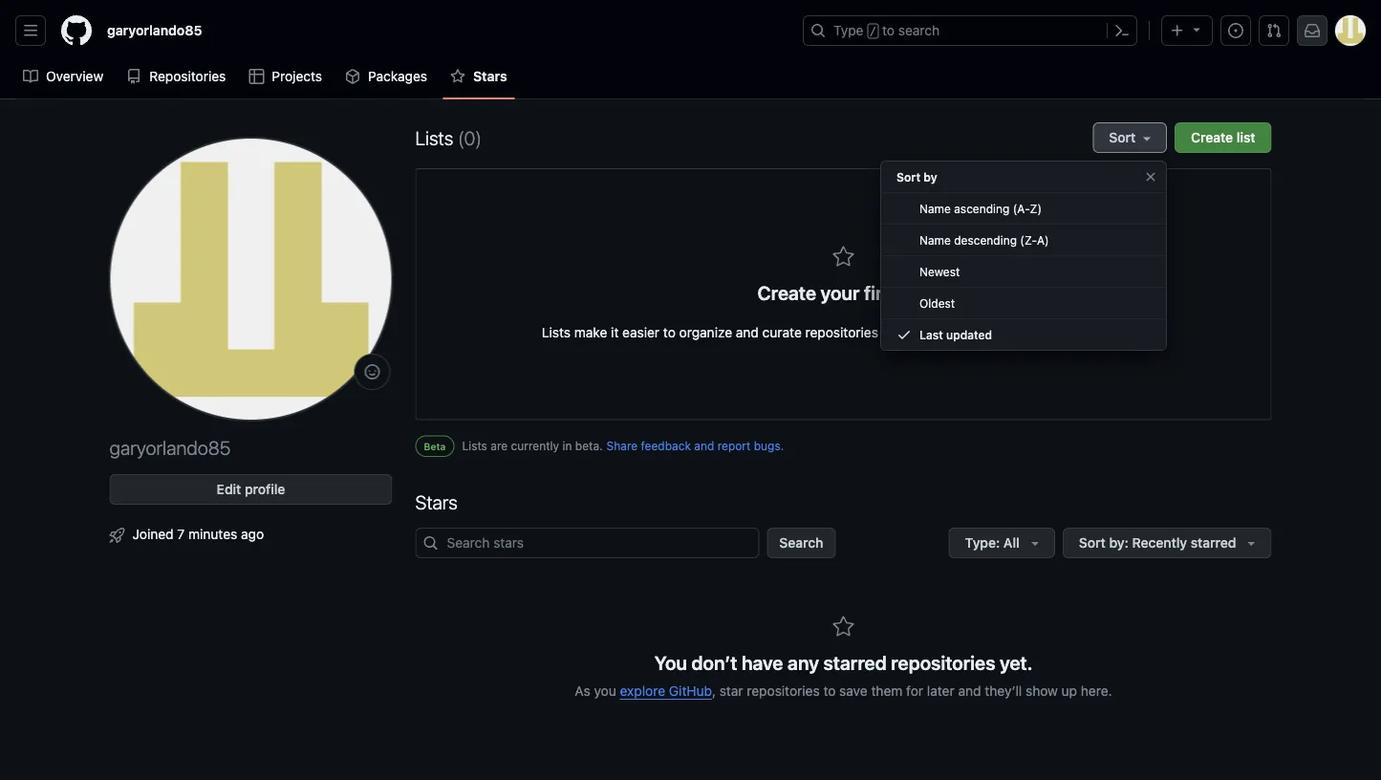 Task type: describe. For each thing, give the bounding box(es) containing it.
currently
[[511, 439, 559, 453]]

name ascending (a-z)
[[920, 202, 1042, 215]]

0 vertical spatial stars
[[473, 68, 507, 84]]

lists make it easier to organize and curate repositories that you have starred.
[[542, 325, 1021, 340]]

z)
[[1030, 202, 1042, 215]]

last updated
[[920, 328, 993, 341]]

homepage image
[[61, 15, 92, 46]]

Search stars search field
[[415, 528, 760, 558]]

lists for lists make it easier to organize and curate repositories that you have starred.
[[542, 325, 571, 340]]

projects link
[[241, 62, 330, 91]]

notifications image
[[1305, 23, 1321, 38]]

it
[[611, 325, 619, 340]]

triangle down image inside sort by: recently starred button
[[1245, 535, 1260, 551]]

sort by: recently starred button
[[1063, 528, 1272, 558]]

star image
[[832, 616, 855, 639]]

sort for sort by: recently starred
[[1079, 535, 1106, 551]]

feature release label: beta element
[[415, 436, 455, 457]]

they'll
[[985, 683, 1022, 699]]

type:
[[965, 535, 1000, 551]]

create your first list
[[758, 282, 930, 304]]

a)
[[1037, 233, 1050, 247]]

1 vertical spatial stars
[[415, 490, 458, 513]]

repo image
[[126, 69, 142, 84]]

overview
[[46, 68, 103, 84]]

them
[[872, 683, 903, 699]]

in
[[563, 439, 572, 453]]

,
[[712, 683, 716, 699]]

1 vertical spatial and
[[695, 439, 715, 453]]

name descending (z-a)
[[920, 233, 1050, 247]]

(a-
[[1013, 202, 1030, 215]]

descending
[[955, 233, 1017, 247]]

sort by
[[897, 170, 938, 184]]

smiley image
[[365, 364, 380, 380]]

oldest link
[[882, 288, 1167, 319]]

1 vertical spatial garyorlando85
[[109, 436, 231, 459]]

that
[[882, 325, 907, 340]]

bugs.
[[754, 439, 784, 453]]

joined
[[132, 526, 174, 542]]

share feedback and report bugs. link
[[607, 437, 784, 454]]

issue opened image
[[1229, 23, 1244, 38]]

starred inside you don't have any starred repositories yet. as you explore github ,                   star repositories to save them for later and they'll show up here.
[[824, 652, 887, 674]]

0 horizontal spatial triangle down image
[[1190, 22, 1205, 37]]

up
[[1062, 683, 1078, 699]]

menu containing sort by
[[881, 153, 1168, 366]]

create list button
[[1175, 122, 1272, 153]]

edit profile button
[[109, 474, 393, 505]]

newest link
[[882, 256, 1167, 288]]

organize
[[680, 325, 733, 340]]

last
[[920, 328, 944, 341]]

repositories
[[149, 68, 226, 84]]

have inside you don't have any starred repositories yet. as you explore github ,                   star repositories to save them for later and they'll show up here.
[[742, 652, 784, 674]]

close menu image
[[1144, 169, 1159, 185]]

share
[[607, 439, 638, 453]]

create list
[[1192, 130, 1256, 145]]

joined 7 minutes ago
[[132, 526, 264, 542]]

0 horizontal spatial list
[[904, 282, 930, 304]]

feedback
[[641, 439, 691, 453]]

/
[[870, 25, 877, 38]]

curate
[[763, 325, 802, 340]]

garyorlando85 link
[[99, 15, 210, 46]]

type / to search
[[834, 22, 940, 38]]

star
[[720, 683, 744, 699]]

lists for lists are currently in beta. share feedback and report bugs.
[[462, 439, 488, 453]]

beta
[[424, 441, 446, 452]]

as
[[575, 683, 591, 699]]

change your avatar image
[[109, 138, 393, 421]]

rocket image
[[109, 528, 125, 543]]

stars link
[[443, 62, 515, 91]]

search image
[[423, 535, 438, 551]]

you
[[655, 652, 687, 674]]

by:
[[1110, 535, 1129, 551]]

recently
[[1133, 535, 1188, 551]]

packages link
[[338, 62, 435, 91]]

explore github link
[[620, 683, 712, 699]]

and inside you don't have any starred repositories yet. as you explore github ,                   star repositories to save them for later and they'll show up here.
[[959, 683, 982, 699]]

explore
[[620, 683, 666, 699]]

lists (0)
[[415, 126, 482, 149]]

yet.
[[1000, 652, 1033, 674]]

plus image
[[1170, 23, 1186, 38]]

github
[[669, 683, 712, 699]]

easier
[[623, 325, 660, 340]]

0 vertical spatial you
[[910, 325, 933, 340]]

repositories link
[[119, 62, 234, 91]]

check image
[[897, 327, 912, 342]]

star image for create your first list
[[832, 246, 855, 269]]

minutes
[[188, 526, 237, 542]]

later
[[927, 683, 955, 699]]

create for create list
[[1192, 130, 1234, 145]]



Task type: locate. For each thing, give the bounding box(es) containing it.
1 vertical spatial list
[[904, 282, 930, 304]]

0 horizontal spatial you
[[594, 683, 617, 699]]

report
[[718, 439, 751, 453]]

2 horizontal spatial lists
[[542, 325, 571, 340]]

newest
[[920, 265, 960, 278]]

0 vertical spatial starred
[[1191, 535, 1237, 551]]

0 horizontal spatial star image
[[450, 69, 466, 84]]

list
[[1237, 130, 1256, 145], [904, 282, 930, 304]]

1 vertical spatial create
[[758, 282, 817, 304]]

0 vertical spatial sort
[[1110, 130, 1136, 145]]

search
[[780, 535, 824, 551]]

0 vertical spatial triangle down image
[[1190, 22, 1205, 37]]

1 horizontal spatial you
[[910, 325, 933, 340]]

0 vertical spatial have
[[936, 325, 965, 340]]

1 vertical spatial you
[[594, 683, 617, 699]]

1 vertical spatial lists
[[542, 325, 571, 340]]

type: all button
[[949, 528, 1055, 558]]

2 horizontal spatial to
[[883, 22, 895, 38]]

0 vertical spatial create
[[1192, 130, 1234, 145]]

garyorlando85 up edit
[[109, 436, 231, 459]]

sort inside menu
[[897, 170, 921, 184]]

name up newest on the right of the page
[[920, 233, 951, 247]]

1 horizontal spatial stars
[[473, 68, 507, 84]]

search button
[[767, 528, 836, 558]]

create for create your first list
[[758, 282, 817, 304]]

0 vertical spatial and
[[736, 325, 759, 340]]

sort button
[[1093, 122, 1168, 153]]

name down by
[[920, 202, 951, 215]]

beta.
[[575, 439, 603, 453]]

all
[[1004, 535, 1020, 551]]

0 horizontal spatial sort
[[897, 170, 921, 184]]

package image
[[345, 69, 361, 84]]

and right later
[[959, 683, 982, 699]]

1 vertical spatial repositories
[[892, 652, 996, 674]]

1 vertical spatial to
[[664, 325, 676, 340]]

for
[[907, 683, 924, 699]]

save
[[840, 683, 868, 699]]

to left save on the bottom
[[824, 683, 836, 699]]

sort by: recently starred
[[1079, 535, 1237, 551]]

ascending
[[955, 202, 1010, 215]]

1 vertical spatial name
[[920, 233, 951, 247]]

2 vertical spatial repositories
[[747, 683, 820, 699]]

edit
[[217, 481, 241, 497]]

triangle down image right the recently
[[1245, 535, 1260, 551]]

don't
[[692, 652, 738, 674]]

command palette image
[[1115, 23, 1130, 38]]

edit profile
[[217, 481, 285, 497]]

any
[[788, 652, 819, 674]]

2 name from the top
[[920, 233, 951, 247]]

projects
[[272, 68, 322, 84]]

repositories up later
[[892, 652, 996, 674]]

1 vertical spatial sort
[[897, 170, 921, 184]]

7
[[177, 526, 185, 542]]

0 vertical spatial name
[[920, 202, 951, 215]]

triangle down image
[[1190, 22, 1205, 37], [1245, 535, 1260, 551]]

sort inside popup button
[[1110, 130, 1136, 145]]

1 horizontal spatial star image
[[832, 246, 855, 269]]

name descending (z-a) link
[[882, 225, 1167, 256]]

1 horizontal spatial have
[[936, 325, 965, 340]]

to inside you don't have any starred repositories yet. as you explore github ,                   star repositories to save them for later and they'll show up here.
[[824, 683, 836, 699]]

0 horizontal spatial have
[[742, 652, 784, 674]]

create inside button
[[1192, 130, 1234, 145]]

0 vertical spatial list
[[1237, 130, 1256, 145]]

you
[[910, 325, 933, 340], [594, 683, 617, 699]]

starred inside button
[[1191, 535, 1237, 551]]

0 vertical spatial lists
[[415, 126, 453, 149]]

and
[[736, 325, 759, 340], [695, 439, 715, 453], [959, 683, 982, 699]]

lists are currently in beta. share feedback and report bugs.
[[462, 439, 784, 453]]

make
[[574, 325, 608, 340]]

0 vertical spatial repositories
[[806, 325, 879, 340]]

star image right packages
[[450, 69, 466, 84]]

repositories down your on the top
[[806, 325, 879, 340]]

packages
[[368, 68, 428, 84]]

table image
[[249, 69, 264, 84]]

overview link
[[15, 62, 111, 91]]

type
[[834, 22, 864, 38]]

1 horizontal spatial sort
[[1079, 535, 1106, 551]]

here.
[[1081, 683, 1113, 699]]

search
[[899, 22, 940, 38]]

2 horizontal spatial and
[[959, 683, 982, 699]]

ago
[[241, 526, 264, 542]]

1 horizontal spatial triangle down image
[[1245, 535, 1260, 551]]

and left report
[[695, 439, 715, 453]]

are
[[491, 439, 508, 453]]

last updated link
[[882, 319, 1167, 351]]

triangle down image right plus image
[[1190, 22, 1205, 37]]

to right easier
[[664, 325, 676, 340]]

name
[[920, 202, 951, 215], [920, 233, 951, 247]]

name for name ascending (a-z)
[[920, 202, 951, 215]]

1 horizontal spatial and
[[736, 325, 759, 340]]

to right /
[[883, 22, 895, 38]]

1 vertical spatial triangle down image
[[1245, 535, 1260, 551]]

you inside you don't have any starred repositories yet. as you explore github ,                   star repositories to save them for later and they'll show up here.
[[594, 683, 617, 699]]

star image up 'create your first list'
[[832, 246, 855, 269]]

menu
[[881, 153, 1168, 366]]

lists
[[415, 126, 453, 149], [542, 325, 571, 340], [462, 439, 488, 453]]

starred.
[[969, 325, 1017, 340]]

2 vertical spatial and
[[959, 683, 982, 699]]

sort for sort by
[[897, 170, 921, 184]]

0 horizontal spatial starred
[[824, 652, 887, 674]]

stars up (0)
[[473, 68, 507, 84]]

starred right the recently
[[1191, 535, 1237, 551]]

updated
[[947, 328, 993, 341]]

you right as
[[594, 683, 617, 699]]

1 vertical spatial starred
[[824, 652, 887, 674]]

lists left are
[[462, 439, 488, 453]]

show
[[1026, 683, 1058, 699]]

create right sort popup button
[[1192, 130, 1234, 145]]

lists left make
[[542, 325, 571, 340]]

2 vertical spatial lists
[[462, 439, 488, 453]]

name for name descending (z-a)
[[920, 233, 951, 247]]

0 horizontal spatial to
[[664, 325, 676, 340]]

0 horizontal spatial stars
[[415, 490, 458, 513]]

have
[[936, 325, 965, 340], [742, 652, 784, 674]]

oldest
[[920, 296, 955, 310]]

1 horizontal spatial lists
[[462, 439, 488, 453]]

star image for stars
[[450, 69, 466, 84]]

1 horizontal spatial to
[[824, 683, 836, 699]]

your
[[821, 282, 860, 304]]

repositories down any
[[747, 683, 820, 699]]

and left curate
[[736, 325, 759, 340]]

0 horizontal spatial lists
[[415, 126, 453, 149]]

stars up the search icon
[[415, 490, 458, 513]]

1 vertical spatial have
[[742, 652, 784, 674]]

lists for lists (0)
[[415, 126, 453, 149]]

2 horizontal spatial sort
[[1110, 130, 1136, 145]]

type: all
[[965, 535, 1020, 551]]

1 horizontal spatial list
[[1237, 130, 1256, 145]]

1 horizontal spatial starred
[[1191, 535, 1237, 551]]

by
[[924, 170, 938, 184]]

sort
[[1110, 130, 1136, 145], [897, 170, 921, 184], [1079, 535, 1106, 551]]

starred up save on the bottom
[[824, 652, 887, 674]]

first
[[864, 282, 900, 304]]

0 vertical spatial to
[[883, 22, 895, 38]]

garyorlando85 up repo image
[[107, 22, 202, 38]]

create up curate
[[758, 282, 817, 304]]

have left any
[[742, 652, 784, 674]]

git pull request image
[[1267, 23, 1282, 38]]

star image
[[450, 69, 466, 84], [832, 246, 855, 269]]

name ascending (a-z) link
[[882, 193, 1167, 225]]

1 horizontal spatial create
[[1192, 130, 1234, 145]]

lists left (0)
[[415, 126, 453, 149]]

profile
[[245, 481, 285, 497]]

2 vertical spatial sort
[[1079, 535, 1106, 551]]

have down oldest at right top
[[936, 325, 965, 340]]

0 vertical spatial star image
[[450, 69, 466, 84]]

0 vertical spatial garyorlando85
[[107, 22, 202, 38]]

starred
[[1191, 535, 1237, 551], [824, 652, 887, 674]]

(0)
[[458, 126, 482, 149]]

sort for sort
[[1110, 130, 1136, 145]]

list inside button
[[1237, 130, 1256, 145]]

(z-
[[1021, 233, 1037, 247]]

sort inside button
[[1079, 535, 1106, 551]]

book image
[[23, 69, 38, 84]]

1 vertical spatial star image
[[832, 246, 855, 269]]

triangle down image
[[1028, 535, 1043, 551]]

you don't have any starred repositories yet. as you explore github ,                   star repositories to save them for later and they'll show up here.
[[575, 652, 1113, 699]]

0 horizontal spatial create
[[758, 282, 817, 304]]

2 vertical spatial to
[[824, 683, 836, 699]]

0 horizontal spatial and
[[695, 439, 715, 453]]

1 name from the top
[[920, 202, 951, 215]]

you right that
[[910, 325, 933, 340]]

garyorlando85
[[107, 22, 202, 38], [109, 436, 231, 459]]



Task type: vqa. For each thing, say whether or not it's contained in the screenshot.
the top to
yes



